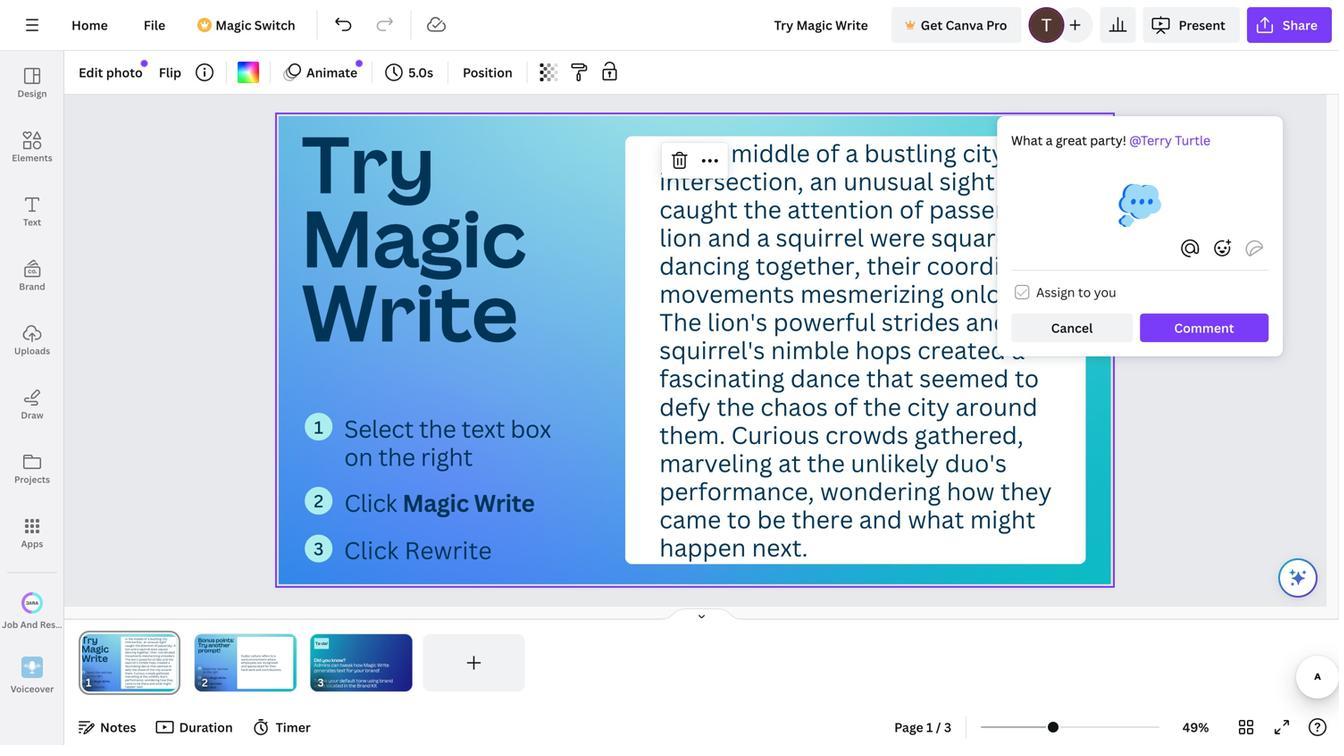 Task type: vqa. For each thing, say whether or not it's contained in the screenshot.
leftmost you
yes



Task type: describe. For each thing, give the bounding box(es) containing it.
text for select the text box on the right 1 2 click magic write
[[217, 667, 222, 671]]

their inside in the middle of a bustling city intersection, an unusual sight caught the attention of passersby. a lion and a squirrel were square dancing together, their coordinated movements mesmerizing onlookers. the lion's powerful strides and the squirrel's nimble hops created a fascinating dance that seemed to defy the chaos of the city around them. curious crowds gathered, marveling at the unlikely duo's performance, wondering how they came to be there and what might happen next.
[[867, 249, 921, 282]]

5.0s
[[408, 64, 433, 81]]

passersby.
[[929, 193, 1052, 225]]

another
[[208, 642, 230, 649]]

timer
[[276, 719, 311, 736]]

square
[[932, 221, 1010, 254]]

in
[[344, 683, 348, 689]]

your inside the tweak your default tone using brand voice located in the brand kit
[[328, 678, 339, 684]]

duo's
[[945, 447, 1007, 479]]

flip button
[[152, 58, 189, 87]]

new image for animate
[[356, 60, 363, 67]]

they
[[1001, 475, 1052, 507]]

click left rewrite
[[344, 534, 399, 566]]

select the text box on the right 1 2 click magic write
[[199, 667, 228, 680]]

generates
[[314, 667, 336, 674]]

did you know? admins can tweak how magic write generates text for your brand!
[[314, 657, 389, 674]]

magic switch
[[216, 17, 295, 34]]

text for select the text box on the right
[[462, 412, 505, 445]]

1 horizontal spatial try
[[302, 110, 435, 216]]

click inside select the text box on the right 1 2 click magic write
[[203, 676, 209, 680]]

happen
[[660, 531, 746, 564]]

dust
[[210, 685, 216, 689]]

brand!
[[365, 667, 380, 674]]

da!
[[322, 641, 328, 647]]

present
[[1179, 17, 1226, 34]]

1 vertical spatial work
[[248, 668, 255, 672]]

notes
[[100, 719, 136, 736]]

bustling
[[865, 137, 957, 169]]

ta-
[[316, 641, 322, 647]]

wondering
[[821, 475, 941, 507]]

home link
[[57, 7, 122, 43]]

projects
[[14, 474, 50, 486]]

brand
[[380, 678, 393, 684]]

middle
[[731, 137, 810, 169]]

to right 'seemed'
[[1015, 362, 1040, 394]]

edit
[[79, 64, 103, 81]]

projects button
[[0, 437, 64, 501]]

comment button
[[1140, 314, 1269, 342]]

crowds
[[826, 419, 909, 451]]

apps button
[[0, 501, 64, 566]]

came
[[660, 503, 721, 535]]

try inside bonus points: try another prompt! kudos culture refers to a work environment where employees are recognized and appreciated for their hard work and contributions.
[[198, 642, 207, 649]]

write inside select the text box on the right 1 2 click magic write
[[218, 676, 226, 680]]

them.
[[660, 419, 726, 451]]

49%
[[1183, 719, 1209, 736]]

did
[[314, 657, 322, 663]]

brand inside button
[[19, 281, 45, 293]]

unusual
[[844, 165, 934, 197]]

canva assistant image
[[1288, 567, 1309, 589]]

attention
[[788, 193, 894, 225]]

a left squirrel
[[757, 221, 770, 254]]

can
[[331, 662, 339, 668]]

fairy
[[203, 685, 209, 689]]

2 vertical spatial of
[[834, 390, 858, 423]]

job
[[2, 619, 18, 631]]

there
[[792, 503, 854, 535]]

edit photo button
[[71, 58, 150, 87]]

unlikely
[[851, 447, 939, 479]]

lion's
[[708, 306, 768, 338]]

1 horizontal spatial city
[[963, 137, 1005, 169]]

powerful
[[774, 306, 876, 338]]

at
[[779, 447, 801, 479]]

cancel button
[[1011, 314, 1133, 342]]

write inside did you know? admins can tweak how magic write generates text for your brand!
[[377, 662, 389, 668]]

and down coordinated
[[966, 306, 1009, 338]]

and
[[20, 619, 38, 631]]

1 inside page 1 / 3 button
[[927, 719, 933, 736]]

voiceover
[[10, 683, 54, 695]]

click inside 3 click sprinkle fairy dust
[[203, 682, 209, 686]]

and down kudos
[[241, 664, 246, 668]]

timer button
[[247, 713, 318, 742]]

page
[[895, 719, 924, 736]]

hide pages image
[[659, 608, 745, 622]]

located
[[326, 683, 343, 689]]

bonus points: try another prompt! kudos culture refers to a work environment where employees are recognized and appreciated for their hard work and contributions.
[[198, 636, 281, 672]]

chaos
[[761, 390, 828, 423]]

@terry
[[1130, 132, 1172, 149]]

on for select the text box on the right
[[344, 441, 373, 473]]

together,
[[756, 249, 861, 282]]

tweak
[[340, 662, 353, 668]]

how inside in the middle of a bustling city intersection, an unusual sight caught the attention of passersby. a lion and a squirrel were square dancing together, their coordinated movements mesmerizing onlookers. the lion's powerful strides and the squirrel's nimble hops created a fascinating dance that seemed to defy the chaos of the city around them. curious crowds gathered, marveling at the unlikely duo's performance, wondering how they came to be there and what might happen next.
[[947, 475, 995, 507]]

notes button
[[71, 713, 143, 742]]

a
[[1058, 193, 1073, 225]]

what
[[908, 503, 965, 535]]

click rewrite
[[344, 534, 492, 566]]

a inside 'comment draft. add a comment or @mention.' text field
[[1046, 132, 1053, 149]]

animate
[[306, 64, 358, 81]]

the inside the tweak your default tone using brand voice located in the brand kit
[[349, 683, 356, 689]]

an
[[810, 165, 838, 197]]

assign to you
[[1036, 284, 1117, 301]]

environment
[[249, 658, 266, 662]]

voiceover button
[[0, 644, 64, 709]]

resume
[[40, 619, 74, 631]]

right for select the text box on the right 1 2 click magic write
[[212, 670, 218, 674]]

photo
[[106, 64, 143, 81]]

rewrite
[[405, 534, 492, 566]]

gathered,
[[915, 419, 1024, 451]]

what
[[1011, 132, 1043, 149]]

1 horizontal spatial 2
[[314, 489, 324, 513]]

text
[[23, 216, 41, 228]]

the
[[660, 306, 702, 338]]

curious
[[732, 419, 820, 451]]

right for select the text box on the right
[[421, 441, 473, 473]]

to left 'be'
[[727, 503, 752, 535]]

using
[[367, 678, 379, 684]]

duration button
[[151, 713, 240, 742]]

magic inside select the text box on the right 1 2 click magic write
[[210, 676, 218, 680]]

click up "click rewrite"
[[344, 487, 397, 519]]

admins
[[314, 662, 330, 668]]

design button
[[0, 51, 64, 115]]

1 inside select the text box on the right 1 2 click magic write
[[199, 667, 200, 670]]

get
[[921, 17, 943, 34]]

3 click sprinkle fairy dust
[[199, 682, 222, 689]]

nimble
[[771, 334, 850, 366]]

text inside did you know? admins can tweak how magic write generates text for your brand!
[[337, 667, 346, 674]]

party!
[[1090, 132, 1127, 149]]

magic inside button
[[216, 17, 252, 34]]



Task type: locate. For each thing, give the bounding box(es) containing it.
on inside the select the text box on the right
[[344, 441, 373, 473]]

brand up uploads button at the left of page
[[19, 281, 45, 293]]

strides
[[882, 306, 960, 338]]

0 vertical spatial their
[[867, 249, 921, 282]]

you up cancel button
[[1094, 284, 1117, 301]]

box for select the text box on the right
[[511, 412, 551, 445]]

text inside the select the text box on the right
[[462, 412, 505, 445]]

draw
[[21, 409, 43, 421]]

0 horizontal spatial text
[[217, 667, 222, 671]]

select the text box on the right
[[344, 412, 551, 473]]

new image for edit photo
[[141, 60, 148, 67]]

2 horizontal spatial 1
[[927, 719, 933, 736]]

cancel
[[1051, 319, 1093, 336]]

coordinated
[[927, 249, 1067, 282]]

1 horizontal spatial text
[[337, 667, 346, 674]]

might
[[970, 503, 1036, 535]]

tweak your default tone using brand voice located in the brand kit
[[314, 678, 393, 689]]

try
[[302, 110, 435, 216], [198, 642, 207, 649]]

1 vertical spatial 3
[[199, 683, 200, 685]]

5.0s button
[[380, 58, 441, 87]]

where
[[267, 658, 276, 662]]

employees
[[241, 661, 256, 665]]

box inside the select the text box on the right
[[511, 412, 551, 445]]

1 new image from the left
[[141, 60, 148, 67]]

2 horizontal spatial 3
[[944, 719, 952, 736]]

how inside did you know? admins can tweak how magic write generates text for your brand!
[[354, 662, 363, 668]]

1 vertical spatial city
[[908, 390, 950, 423]]

file button
[[129, 7, 180, 43]]

recognized
[[262, 661, 278, 665]]

1 horizontal spatial for
[[346, 667, 353, 674]]

elements
[[12, 152, 52, 164]]

0 vertical spatial how
[[947, 475, 995, 507]]

1 horizontal spatial their
[[867, 249, 921, 282]]

0 vertical spatial your
[[354, 667, 364, 674]]

2 horizontal spatial text
[[462, 412, 505, 445]]

click left dust
[[203, 682, 209, 686]]

0 vertical spatial you
[[1094, 284, 1117, 301]]

click up 3 click sprinkle fairy dust
[[203, 676, 209, 680]]

write
[[302, 258, 518, 364], [474, 487, 535, 519], [377, 662, 389, 668], [218, 676, 226, 680]]

0 vertical spatial 2
[[314, 489, 324, 513]]

0 horizontal spatial you
[[322, 657, 331, 663]]

for inside did you know? admins can tweak how magic write generates text for your brand!
[[346, 667, 353, 674]]

great
[[1056, 132, 1087, 149]]

how right the tweak
[[354, 662, 363, 668]]

2
[[314, 489, 324, 513], [199, 676, 200, 679]]

defy
[[660, 390, 711, 423]]

main menu bar
[[0, 0, 1339, 51]]

2 new image from the left
[[356, 60, 363, 67]]

1 horizontal spatial new image
[[356, 60, 363, 67]]

bonus
[[198, 636, 215, 644]]

and down the are
[[256, 668, 261, 672]]

text inside select the text box on the right 1 2 click magic write
[[217, 667, 222, 671]]

0 vertical spatial 3
[[314, 537, 324, 561]]

intersection,
[[660, 165, 804, 197]]

right
[[421, 441, 473, 473], [212, 670, 218, 674]]

1 horizontal spatial 1
[[314, 415, 324, 439]]

city left what
[[963, 137, 1005, 169]]

work up hard
[[241, 658, 248, 662]]

get canva pro
[[921, 17, 1007, 34]]

select for select the text box on the right
[[344, 412, 414, 445]]

a inside bonus points: try another prompt! kudos culture refers to a work environment where employees are recognized and appreciated for their hard work and contributions.
[[274, 654, 276, 658]]

their up strides in the right top of the page
[[867, 249, 921, 282]]

/
[[936, 719, 941, 736]]

box inside select the text box on the right 1 2 click magic write
[[223, 667, 228, 671]]

Comment draft. Add a comment or @mention. text field
[[1011, 130, 1269, 170]]

a
[[1046, 132, 1053, 149], [846, 137, 859, 169], [757, 221, 770, 254], [1012, 334, 1025, 366], [274, 654, 276, 658]]

0 horizontal spatial for
[[265, 664, 269, 668]]

1 vertical spatial 1
[[199, 667, 200, 670]]

0 horizontal spatial brand
[[19, 281, 45, 293]]

0 horizontal spatial 1
[[199, 667, 200, 670]]

0 vertical spatial on
[[344, 441, 373, 473]]

0 vertical spatial right
[[421, 441, 473, 473]]

2 vertical spatial 3
[[944, 719, 952, 736]]

select inside the select the text box on the right
[[344, 412, 414, 445]]

1 horizontal spatial right
[[421, 441, 473, 473]]

hops
[[856, 334, 912, 366]]

their inside bonus points: try another prompt! kudos culture refers to a work environment where employees are recognized and appreciated for their hard work and contributions.
[[269, 664, 276, 668]]

3 for 3 click sprinkle fairy dust
[[199, 683, 200, 685]]

3 inside button
[[944, 719, 952, 736]]

animate button
[[278, 58, 365, 87]]

work
[[241, 658, 248, 662], [248, 668, 255, 672]]

0 horizontal spatial try
[[198, 642, 207, 649]]

1 horizontal spatial box
[[511, 412, 551, 445]]

0 horizontal spatial how
[[354, 662, 363, 668]]

text up click magic write in the left of the page
[[462, 412, 505, 445]]

0 horizontal spatial select
[[203, 667, 211, 671]]

new image left flip button
[[141, 60, 148, 67]]

and left what
[[859, 503, 903, 535]]

to right assign
[[1078, 284, 1091, 301]]

city down created
[[908, 390, 950, 423]]

work right hard
[[248, 668, 255, 672]]

right up click magic write in the left of the page
[[421, 441, 473, 473]]

0 vertical spatial of
[[816, 137, 840, 169]]

position
[[463, 64, 513, 81]]

1 vertical spatial you
[[322, 657, 331, 663]]

to right refers
[[270, 654, 273, 658]]

0 vertical spatial work
[[241, 658, 248, 662]]

uploads button
[[0, 308, 64, 373]]

Design title text field
[[760, 7, 884, 43]]

0 vertical spatial city
[[963, 137, 1005, 169]]

for inside bonus points: try another prompt! kudos culture refers to a work environment where employees are recognized and appreciated for their hard work and contributions.
[[265, 664, 269, 668]]

tweak
[[314, 678, 327, 684]]

1 horizontal spatial you
[[1094, 284, 1117, 301]]

sight
[[940, 165, 995, 197]]

of right middle
[[816, 137, 840, 169]]

49% button
[[1167, 713, 1225, 742]]

you right did
[[322, 657, 331, 663]]

text down 'know?' at the left bottom of page
[[337, 667, 346, 674]]

and right "lion"
[[708, 221, 751, 254]]

select inside select the text box on the right 1 2 click magic write
[[203, 667, 211, 671]]

0 horizontal spatial city
[[908, 390, 950, 423]]

new image inside animate popup button
[[356, 60, 363, 67]]

for right the are
[[265, 664, 269, 668]]

your right tweak
[[328, 678, 339, 684]]

for up default
[[346, 667, 353, 674]]

1 vertical spatial of
[[900, 193, 924, 225]]

of right chaos
[[834, 390, 858, 423]]

draw button
[[0, 373, 64, 437]]

select for select the text box on the right 1 2 click magic write
[[203, 667, 211, 671]]

1 vertical spatial box
[[223, 667, 228, 671]]

critiquing work image
[[1119, 184, 1162, 227]]

squirrel
[[776, 221, 864, 254]]

job and resume ai button
[[0, 580, 86, 644]]

how left they
[[947, 475, 995, 507]]

your inside did you know? admins can tweak how magic write generates text for your brand!
[[354, 667, 364, 674]]

created
[[918, 334, 1006, 366]]

a up recognized
[[274, 654, 276, 658]]

their down where
[[269, 664, 276, 668]]

prompt!
[[198, 647, 220, 655]]

1 horizontal spatial on
[[344, 441, 373, 473]]

1 vertical spatial your
[[328, 678, 339, 684]]

page 1 image
[[79, 634, 180, 692]]

right inside the select the text box on the right
[[421, 441, 473, 473]]

0 horizontal spatial new image
[[141, 60, 148, 67]]

be
[[757, 503, 786, 535]]

brand inside the tweak your default tone using brand voice located in the brand kit
[[357, 683, 370, 689]]

culture
[[250, 654, 261, 658]]

0 vertical spatial box
[[511, 412, 551, 445]]

contributions.
[[262, 668, 281, 672]]

side panel tab list
[[0, 51, 86, 709]]

1 horizontal spatial select
[[344, 412, 414, 445]]

brand button
[[0, 244, 64, 308]]

design
[[17, 88, 47, 100]]

1 horizontal spatial how
[[947, 475, 995, 507]]

get canva pro button
[[892, 7, 1022, 43]]

next.
[[752, 531, 808, 564]]

seemed
[[920, 362, 1009, 394]]

in
[[660, 137, 682, 169]]

box for select the text box on the right 1 2 click magic write
[[223, 667, 228, 671]]

a right an
[[846, 137, 859, 169]]

a left great
[[1046, 132, 1053, 149]]

1 vertical spatial right
[[212, 670, 218, 674]]

home
[[71, 17, 108, 34]]

new image left 5.0s 'button'
[[356, 60, 363, 67]]

2 vertical spatial 1
[[927, 719, 933, 736]]

of down bustling
[[900, 193, 924, 225]]

0 horizontal spatial box
[[223, 667, 228, 671]]

on for select the text box on the right 1 2 click magic write
[[203, 670, 206, 674]]

2 inside select the text box on the right 1 2 click magic write
[[199, 676, 200, 679]]

how
[[947, 475, 995, 507], [354, 662, 363, 668]]

no color image
[[238, 62, 259, 83]]

1 vertical spatial their
[[269, 664, 276, 668]]

new image inside 'edit photo' 'popup button'
[[141, 60, 148, 67]]

mesmerizing
[[801, 278, 945, 310]]

on inside select the text box on the right 1 2 click magic write
[[203, 670, 206, 674]]

brand left kit
[[357, 683, 370, 689]]

duration
[[179, 719, 233, 736]]

performance,
[[660, 475, 815, 507]]

1 vertical spatial try
[[198, 642, 207, 649]]

magic switch button
[[187, 7, 310, 43]]

1 vertical spatial select
[[203, 667, 211, 671]]

voice
[[314, 683, 325, 689]]

1 horizontal spatial your
[[354, 667, 364, 674]]

turtle
[[1175, 132, 1211, 149]]

0 vertical spatial 1
[[314, 415, 324, 439]]

0 horizontal spatial right
[[212, 670, 218, 674]]

a right created
[[1012, 334, 1025, 366]]

0 horizontal spatial 2
[[199, 676, 200, 679]]

0 horizontal spatial your
[[328, 678, 339, 684]]

1 horizontal spatial 3
[[314, 537, 324, 561]]

0 horizontal spatial 3
[[199, 683, 200, 685]]

3 for 3
[[314, 537, 324, 561]]

to inside bonus points: try another prompt! kudos culture refers to a work environment where employees are recognized and appreciated for their hard work and contributions.
[[270, 654, 273, 658]]

your up the tone on the bottom left of the page
[[354, 667, 364, 674]]

canva
[[946, 17, 984, 34]]

right inside select the text box on the right 1 2 click magic write
[[212, 670, 218, 674]]

0 vertical spatial brand
[[19, 281, 45, 293]]

pro
[[987, 17, 1007, 34]]

text up the sprinkle
[[217, 667, 222, 671]]

click
[[344, 487, 397, 519], [344, 534, 399, 566], [203, 676, 209, 680], [203, 682, 209, 686]]

dance
[[791, 362, 861, 394]]

Page title text field
[[99, 674, 106, 692]]

right up the sprinkle
[[212, 670, 218, 674]]

caught
[[660, 193, 738, 225]]

1 horizontal spatial brand
[[357, 683, 370, 689]]

0 vertical spatial try
[[302, 110, 435, 216]]

0 horizontal spatial their
[[269, 664, 276, 668]]

1 vertical spatial brand
[[357, 683, 370, 689]]

edit photo
[[79, 64, 143, 81]]

1 vertical spatial on
[[203, 670, 206, 674]]

select
[[344, 412, 414, 445], [203, 667, 211, 671]]

tone
[[356, 678, 367, 684]]

magic inside did you know? admins can tweak how magic write generates text for your brand!
[[364, 662, 376, 668]]

1 vertical spatial 2
[[199, 676, 200, 679]]

that
[[867, 362, 914, 394]]

what a great party! @terry turtle
[[1011, 132, 1211, 149]]

1
[[314, 415, 324, 439], [199, 667, 200, 670], [927, 719, 933, 736]]

3 inside 3 click sprinkle fairy dust
[[199, 683, 200, 685]]

1 vertical spatial how
[[354, 662, 363, 668]]

new image
[[141, 60, 148, 67], [356, 60, 363, 67]]

you inside did you know? admins can tweak how magic write generates text for your brand!
[[322, 657, 331, 663]]

0 vertical spatial select
[[344, 412, 414, 445]]

0 horizontal spatial on
[[203, 670, 206, 674]]



